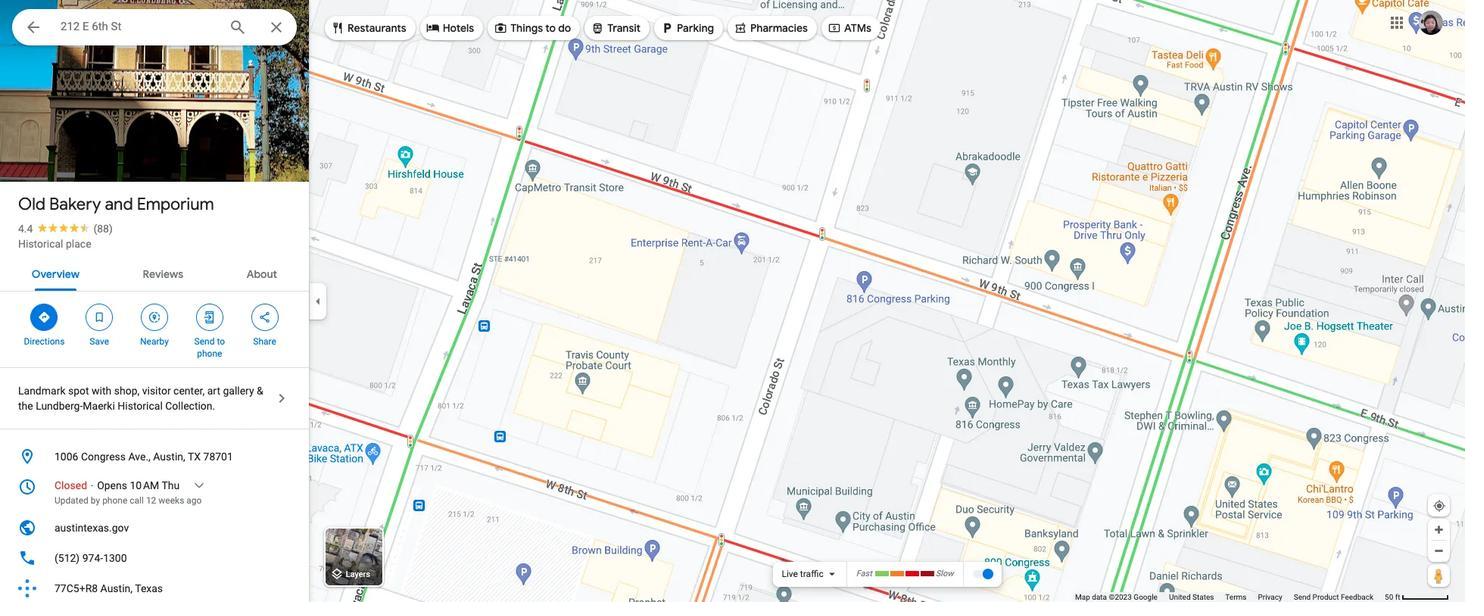 Task type: locate. For each thing, give the bounding box(es) containing it.
congress
[[81, 451, 126, 463]]

actions for old bakery and emporium region
[[0, 292, 309, 367]]

 restaurants
[[331, 19, 407, 36]]

1 horizontal spatial send
[[1295, 593, 1311, 602]]

austin,
[[153, 451, 185, 463], [100, 583, 133, 595]]

send product feedback
[[1295, 593, 1374, 602]]

tx
[[188, 451, 201, 463]]

1 vertical spatial to
[[217, 336, 225, 347]]

tab list containing overview
[[0, 255, 309, 291]]

parking
[[677, 21, 714, 35]]

gallery
[[223, 385, 254, 397]]

bakery
[[49, 194, 101, 215]]

1 vertical spatial send
[[1295, 593, 1311, 602]]

google maps element
[[0, 0, 1466, 602]]

save
[[90, 336, 109, 347]]

map
[[1076, 593, 1091, 602]]

historical place
[[18, 238, 91, 250]]

77c5+r8 austin, texas button
[[0, 573, 309, 602]]

send for send to phone
[[194, 336, 215, 347]]

974-
[[82, 552, 103, 564]]

phone for by
[[102, 495, 128, 506]]

send inside the send to phone
[[194, 336, 215, 347]]

information for old bakery and emporium region
[[0, 442, 309, 602]]

austin, inside 1006 congress ave., austin, tx 78701 'button'
[[153, 451, 185, 463]]

0 vertical spatial phone
[[197, 348, 222, 359]]


[[37, 309, 51, 326]]

1006
[[55, 451, 78, 463]]

None field
[[61, 17, 217, 36]]

tab list inside google maps element
[[0, 255, 309, 291]]

to left do
[[546, 21, 556, 35]]


[[331, 19, 345, 36]]

phone down closed ⋅ opens 10 am thu
[[102, 495, 128, 506]]

1 horizontal spatial austin,
[[153, 451, 185, 463]]

 parking
[[661, 19, 714, 36]]

privacy button
[[1259, 592, 1283, 602]]

 atms
[[828, 19, 872, 36]]

terms button
[[1226, 592, 1247, 602]]

ft
[[1396, 593, 1401, 602]]

send
[[194, 336, 215, 347], [1295, 593, 1311, 602]]

send left product
[[1295, 593, 1311, 602]]

austin, down 1300
[[100, 583, 133, 595]]

slow
[[936, 569, 954, 579]]

1 horizontal spatial historical
[[118, 400, 163, 412]]

historical down 4.4
[[18, 238, 63, 250]]


[[828, 19, 842, 36]]

show street view coverage image
[[1429, 564, 1451, 587]]

0 horizontal spatial send
[[194, 336, 215, 347]]

1 vertical spatial austin,
[[100, 583, 133, 595]]

1 horizontal spatial to
[[546, 21, 556, 35]]

©2023
[[1109, 593, 1132, 602]]

phone for to
[[197, 348, 222, 359]]

tab list
[[0, 255, 309, 291]]

(88)
[[94, 223, 113, 235]]

212 E 6th St field
[[12, 9, 297, 45]]

0 vertical spatial send
[[194, 336, 215, 347]]

landmark spot with shop, visitor center, art gallery & the lundberg-maerki historical collection. button
[[0, 368, 309, 429]]

do
[[559, 21, 571, 35]]

directions
[[24, 336, 65, 347]]

to inside the send to phone
[[217, 336, 225, 347]]

pharmacies
[[751, 21, 808, 35]]

photo of old bakery and emporium image
[[0, 0, 309, 366]]

 search field
[[12, 9, 297, 48]]

show your location image
[[1433, 499, 1447, 513]]

0 horizontal spatial phone
[[102, 495, 128, 506]]

closed
[[55, 480, 87, 492]]

terms
[[1226, 593, 1247, 602]]

old bakery and emporium
[[18, 194, 214, 215]]

show open hours for the week image
[[193, 479, 206, 492]]

0 horizontal spatial historical
[[18, 238, 63, 250]]

1 vertical spatial phone
[[102, 495, 128, 506]]

0 vertical spatial historical
[[18, 238, 63, 250]]

art
[[207, 385, 220, 397]]

historical
[[18, 238, 63, 250], [118, 400, 163, 412]]

layers
[[346, 570, 370, 580]]

live traffic
[[782, 569, 824, 580]]

send down 
[[194, 336, 215, 347]]

none field inside 212 e 6th st field
[[61, 17, 217, 36]]

phone
[[197, 348, 222, 359], [102, 495, 128, 506]]

reviews
[[143, 267, 183, 281]]

0 vertical spatial to
[[546, 21, 556, 35]]


[[24, 17, 42, 38]]

 transit
[[591, 19, 641, 36]]

austintexas.gov link
[[0, 513, 309, 543]]

historical down shop,
[[118, 400, 163, 412]]

send inside button
[[1295, 593, 1311, 602]]

the
[[18, 400, 33, 412]]

austin, left tx
[[153, 451, 185, 463]]

0 horizontal spatial to
[[217, 336, 225, 347]]

0 horizontal spatial austin,
[[100, 583, 133, 595]]

footer
[[1076, 592, 1386, 602]]

share
[[253, 336, 276, 347]]

to left share
[[217, 336, 225, 347]]

center,
[[174, 385, 205, 397]]

ago
[[187, 495, 202, 506]]

overview
[[32, 267, 80, 281]]

 hotels
[[426, 19, 474, 36]]

austintexas.gov
[[55, 522, 129, 534]]


[[494, 19, 508, 36]]

send for send product feedback
[[1295, 593, 1311, 602]]

 Show traffic  checkbox
[[972, 568, 994, 580]]

thu
[[162, 480, 180, 492]]

phone inside information for old bakery and emporium region
[[102, 495, 128, 506]]

google account: michele murakami  
(michele.murakami@adept.ai) image
[[1420, 10, 1444, 35]]

phone down 
[[197, 348, 222, 359]]

overview button
[[20, 255, 92, 291]]

shop,
[[114, 385, 140, 397]]

1 vertical spatial historical
[[118, 400, 163, 412]]

50
[[1386, 593, 1394, 602]]

78701
[[203, 451, 233, 463]]

footer containing map data ©2023 google
[[1076, 592, 1386, 602]]

feedback
[[1342, 593, 1374, 602]]


[[93, 309, 106, 326]]

(512) 974-1300 button
[[0, 543, 309, 573]]

0 vertical spatial austin,
[[153, 451, 185, 463]]

hours image
[[18, 478, 36, 496]]

1 horizontal spatial phone
[[197, 348, 222, 359]]

phone inside the send to phone
[[197, 348, 222, 359]]

 button
[[12, 9, 55, 48]]

1300
[[103, 552, 127, 564]]



Task type: describe. For each thing, give the bounding box(es) containing it.
77c5+r8 austin, texas
[[55, 583, 163, 595]]

zoom out image
[[1434, 545, 1445, 557]]

to inside  things to do
[[546, 21, 556, 35]]

texas
[[135, 583, 163, 595]]

landmark spot with shop, visitor center, art gallery & the lundberg-maerki historical collection.
[[18, 385, 263, 412]]

footer inside google maps element
[[1076, 592, 1386, 602]]


[[426, 19, 440, 36]]


[[591, 19, 605, 36]]

zoom in image
[[1434, 524, 1445, 536]]

states
[[1193, 593, 1215, 602]]

reviews button
[[131, 255, 195, 291]]

united
[[1170, 593, 1191, 602]]

collection.
[[165, 400, 215, 412]]

collapse side panel image
[[310, 293, 327, 309]]

live
[[782, 569, 798, 580]]

historical inside landmark spot with shop, visitor center, art gallery & the lundberg-maerki historical collection.
[[118, 400, 163, 412]]

product
[[1313, 593, 1340, 602]]

visitor
[[142, 385, 171, 397]]

nearby
[[140, 336, 169, 347]]

about
[[247, 267, 277, 281]]

139 photos button
[[11, 144, 106, 170]]

139 photos
[[39, 150, 99, 164]]

12
[[146, 495, 156, 506]]

google
[[1134, 593, 1158, 602]]

spot
[[68, 385, 89, 397]]

weeks
[[159, 495, 184, 506]]

about button
[[235, 255, 289, 291]]

4.4 stars image
[[33, 223, 94, 233]]

updated
[[55, 495, 89, 506]]

139
[[39, 150, 59, 164]]


[[258, 309, 272, 326]]

united states button
[[1170, 592, 1215, 602]]

atms
[[845, 21, 872, 35]]

traffic
[[801, 569, 824, 580]]

old bakery and emporium main content
[[0, 0, 309, 602]]

landmark
[[18, 385, 66, 397]]

 pharmacies
[[734, 19, 808, 36]]

fast
[[857, 569, 873, 579]]

with
[[92, 385, 112, 397]]

10 am
[[130, 480, 159, 492]]

maerki
[[83, 400, 115, 412]]

place
[[66, 238, 91, 250]]

closed ⋅ opens 10 am thu
[[55, 480, 180, 492]]

by
[[91, 495, 100, 506]]

emporium
[[137, 194, 214, 215]]

photos
[[62, 150, 99, 164]]

1006 congress ave., austin, tx 78701 button
[[0, 442, 309, 472]]

⋅
[[90, 480, 94, 492]]

map data ©2023 google
[[1076, 593, 1158, 602]]

privacy
[[1259, 593, 1283, 602]]

austin, inside 77c5+r8 austin, texas 'button'
[[100, 583, 133, 595]]

ave.,
[[128, 451, 151, 463]]

77c5+r8
[[55, 583, 98, 595]]

lundberg-
[[36, 400, 83, 412]]

things
[[511, 21, 543, 35]]

and
[[105, 194, 133, 215]]


[[734, 19, 748, 36]]

data
[[1093, 593, 1108, 602]]

send product feedback button
[[1295, 592, 1374, 602]]

88 reviews element
[[94, 223, 113, 235]]


[[148, 309, 161, 326]]

4.4
[[18, 223, 33, 235]]

historical place button
[[18, 236, 91, 252]]

transit
[[608, 21, 641, 35]]

50 ft button
[[1386, 593, 1450, 602]]

historical inside button
[[18, 238, 63, 250]]


[[203, 309, 217, 326]]

live traffic option
[[782, 569, 824, 580]]

call
[[130, 495, 144, 506]]


[[661, 19, 674, 36]]

(512)
[[55, 552, 80, 564]]

 things to do
[[494, 19, 571, 36]]

&
[[257, 385, 263, 397]]

restaurants
[[348, 21, 407, 35]]



Task type: vqa. For each thing, say whether or not it's contained in the screenshot.
"TO"
yes



